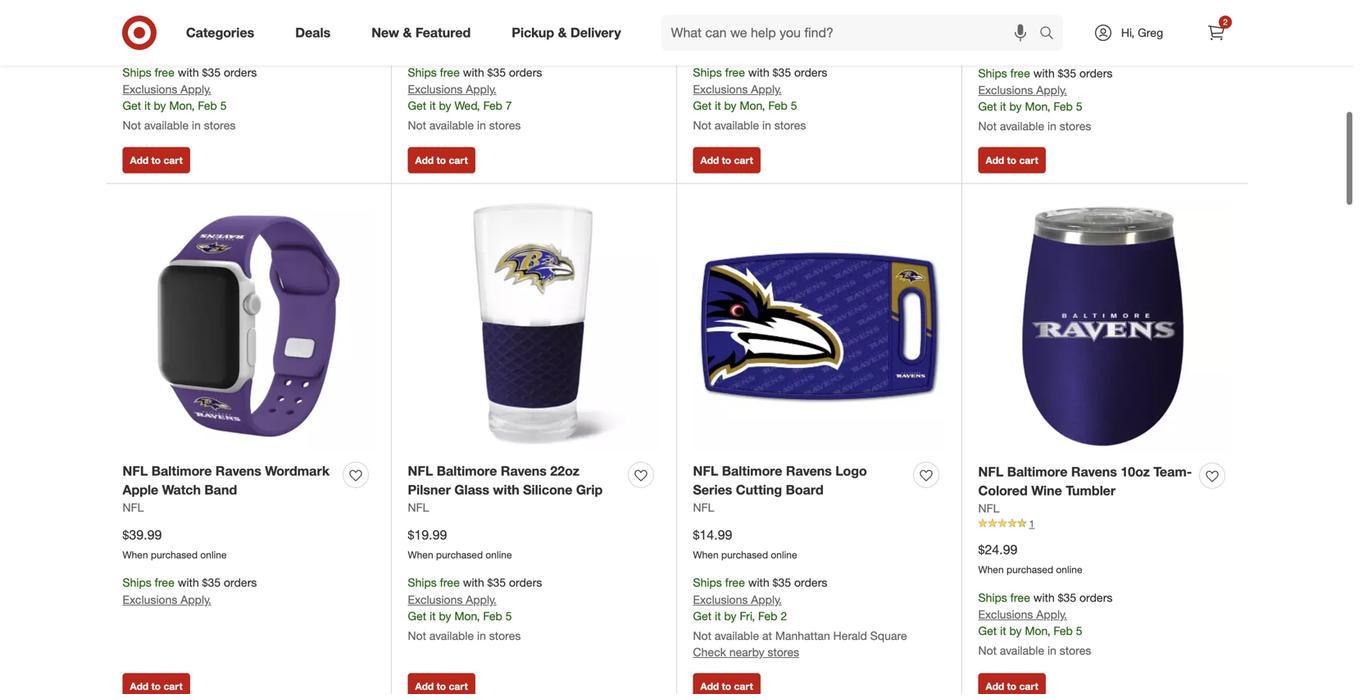 Task type: locate. For each thing, give the bounding box(es) containing it.
free
[[155, 65, 175, 79], [440, 65, 460, 79], [726, 65, 745, 79], [1011, 66, 1031, 80], [155, 576, 175, 590], [440, 576, 460, 590], [726, 576, 745, 590], [1011, 591, 1031, 605]]

in
[[192, 118, 201, 133], [477, 118, 486, 133], [763, 118, 772, 133], [1048, 119, 1057, 133], [477, 629, 486, 643], [1048, 644, 1057, 658]]

to
[[151, 154, 161, 167], [437, 154, 446, 167], [722, 154, 732, 167], [1008, 154, 1017, 167], [151, 681, 161, 693], [437, 681, 446, 693], [722, 681, 732, 693], [1008, 681, 1017, 693]]

purchased down $39.99
[[151, 549, 198, 561]]

baltimore inside the nfl baltimore ravens 22oz pilsner glass with silicone grip
[[437, 464, 497, 480]]

in for $26.99
[[763, 118, 772, 133]]

when down $29.99
[[979, 39, 1004, 51]]

baltimore up watch
[[152, 464, 212, 480]]

team-
[[1154, 464, 1193, 480]]

$26.99 when purchased online
[[693, 17, 798, 50]]

purchased down $14.99
[[722, 549, 768, 561]]

when inside the $26.99 when purchased online
[[693, 38, 719, 50]]

free inside ships free with $35 orders exclusions apply.
[[155, 576, 175, 590]]

$29.99
[[979, 17, 1018, 33]]

1 vertical spatial $24.99 when purchased online
[[979, 542, 1083, 576]]

$14.99 when purchased online
[[693, 527, 798, 561]]

22oz
[[551, 464, 580, 480]]

nfl up apple
[[123, 464, 148, 480]]

exclusions apply. button
[[123, 81, 211, 98], [408, 81, 497, 98], [693, 81, 782, 98], [979, 82, 1068, 99], [123, 592, 211, 608], [408, 592, 497, 608], [693, 592, 782, 608], [979, 607, 1068, 623]]

nfl down series
[[693, 501, 715, 515]]

nfl link down pilsner
[[408, 500, 429, 516]]

purchased down $29.99
[[1007, 39, 1054, 51]]

when
[[123, 38, 148, 50], [408, 38, 434, 50], [693, 38, 719, 50], [979, 39, 1004, 51], [123, 549, 148, 561], [408, 549, 434, 561], [693, 549, 719, 561], [979, 564, 1004, 576]]

ravens inside nfl baltimore ravens 10oz team- colored wine tumbler
[[1072, 464, 1118, 480]]

get
[[123, 99, 141, 113], [408, 99, 427, 113], [693, 99, 712, 113], [979, 99, 997, 114], [408, 609, 427, 624], [693, 609, 712, 624], [979, 624, 997, 639]]

$24.99 right new
[[408, 17, 447, 33]]

0 vertical spatial 2
[[1224, 17, 1228, 27]]

purchased down $22.99
[[151, 38, 198, 50]]

pickup & delivery
[[512, 25, 621, 41]]

pickup
[[512, 25, 555, 41]]

with up 'fri,'
[[749, 576, 770, 590]]

with down the $26.99 when purchased online
[[749, 65, 770, 79]]

0 vertical spatial $24.99 when purchased online
[[408, 17, 512, 50]]

ravens
[[216, 464, 261, 480], [501, 464, 547, 480], [786, 464, 832, 480], [1072, 464, 1118, 480]]

new & featured link
[[358, 15, 491, 51]]

$22.99 when purchased online
[[123, 17, 227, 50]]

new & featured
[[372, 25, 471, 41]]

$24.99 when purchased online down '1'
[[979, 542, 1083, 576]]

apply. inside ships free with $35 orders exclusions apply. get it by wed, feb 7 not available in stores
[[466, 82, 497, 97]]

with down search button
[[1034, 66, 1055, 80]]

cart
[[164, 154, 183, 167], [449, 154, 468, 167], [734, 154, 754, 167], [1020, 154, 1039, 167], [164, 681, 183, 693], [449, 681, 468, 693], [734, 681, 754, 693], [1020, 681, 1039, 693]]

nfl baltimore ravens 22oz pilsner glass with silicone grip image
[[408, 200, 661, 453]]

ravens up the board
[[786, 464, 832, 480]]

nfl link for nfl baltimore ravens logo series cutting board
[[693, 500, 715, 516]]

nfl baltimore ravens logo series cutting board link
[[693, 462, 907, 500]]

when down $22.99
[[123, 38, 148, 50]]

ravens up tumbler
[[1072, 464, 1118, 480]]

when down $26.99
[[693, 38, 719, 50]]

board
[[786, 482, 824, 498]]

ravens for with
[[501, 464, 547, 480]]

nfl baltimore ravens 22oz pilsner glass with silicone grip
[[408, 464, 603, 498]]

delivery
[[571, 25, 621, 41]]

when inside '$39.99 when purchased online'
[[123, 549, 148, 561]]

baltimore up cutting
[[722, 464, 783, 480]]

online inside $29.99 when purchased online
[[1057, 39, 1083, 51]]

$39.99
[[123, 527, 162, 543]]

$24.99 down colored
[[979, 542, 1018, 558]]

purchased inside $29.99 when purchased online
[[1007, 39, 1054, 51]]

online inside '$39.99 when purchased online'
[[200, 549, 227, 561]]

add to cart
[[130, 154, 183, 167], [415, 154, 468, 167], [701, 154, 754, 167], [986, 154, 1039, 167], [130, 681, 183, 693], [415, 681, 468, 693], [701, 681, 754, 693], [986, 681, 1039, 693]]

1 vertical spatial 2
[[781, 609, 787, 624]]

with down '$39.99 when purchased online'
[[178, 576, 199, 590]]

ravens inside nfl baltimore ravens logo series cutting board
[[786, 464, 832, 480]]

0 horizontal spatial &
[[403, 25, 412, 41]]

baltimore up "glass" on the bottom left
[[437, 464, 497, 480]]

silicone
[[523, 482, 573, 498]]

5
[[220, 99, 227, 113], [791, 99, 798, 113], [1077, 99, 1083, 114], [506, 609, 512, 624], [1077, 624, 1083, 639]]

mon, for $22.99
[[169, 99, 195, 113]]

with right "glass" on the bottom left
[[493, 482, 520, 498]]

ships inside ships free with $35 orders exclusions apply. get it by wed, feb 7 not available in stores
[[408, 65, 437, 79]]

$35 inside ships free with $35 orders exclusions apply. get it by fri, feb 2 not available at manhattan herald square check nearby stores
[[773, 576, 791, 590]]

get inside ships free with $35 orders exclusions apply. get it by fri, feb 2 not available at manhattan herald square check nearby stores
[[693, 609, 712, 624]]

ships free with $35 orders exclusions apply.
[[123, 576, 257, 607]]

free down '1'
[[1011, 591, 1031, 605]]

purchased inside $14.99 when purchased online
[[722, 549, 768, 561]]

free down $29.99 when purchased online
[[1011, 66, 1031, 80]]

1 horizontal spatial $24.99 when purchased online
[[979, 542, 1083, 576]]

2 up manhattan
[[781, 609, 787, 624]]

$24.99 when purchased online up ships free with $35 orders exclusions apply. get it by wed, feb 7 not available in stores
[[408, 17, 512, 50]]

$24.99
[[408, 17, 447, 33], [979, 542, 1018, 558]]

nfl link for nfl baltimore ravens wordmark apple watch band
[[123, 500, 144, 516]]

nfl up colored
[[979, 464, 1004, 480]]

nfl link for nfl baltimore ravens 10oz team- colored wine tumbler
[[979, 501, 1000, 517]]

with inside ships free with $35 orders exclusions apply. get it by wed, feb 7 not available in stores
[[463, 65, 484, 79]]

manhattan
[[776, 629, 831, 643]]

1 vertical spatial $24.99
[[979, 542, 1018, 558]]

2 & from the left
[[558, 25, 567, 41]]

wine
[[1032, 483, 1063, 499]]

in inside ships free with $35 orders exclusions apply. get it by wed, feb 7 not available in stores
[[477, 118, 486, 133]]

baltimore inside nfl baltimore ravens logo series cutting board
[[722, 464, 783, 480]]

$24.99 when purchased online
[[408, 17, 512, 50], [979, 542, 1083, 576]]

2 right greg
[[1224, 17, 1228, 27]]

with down $19.99 when purchased online
[[463, 576, 484, 590]]

1 & from the left
[[403, 25, 412, 41]]

0 horizontal spatial $24.99 when purchased online
[[408, 17, 512, 50]]

with inside ships free with $35 orders exclusions apply. get it by fri, feb 2 not available at manhattan herald square check nearby stores
[[749, 576, 770, 590]]

tumbler
[[1066, 483, 1116, 499]]

when down $39.99
[[123, 549, 148, 561]]

$29.99 when purchased online
[[979, 17, 1083, 51]]

ravens up silicone
[[501, 464, 547, 480]]

0 vertical spatial $24.99
[[408, 17, 447, 33]]

feb inside ships free with $35 orders exclusions apply. get it by wed, feb 7 not available in stores
[[483, 99, 503, 113]]

free up wed,
[[440, 65, 460, 79]]

apply.
[[181, 82, 211, 97], [466, 82, 497, 97], [751, 82, 782, 97], [1037, 83, 1068, 97], [181, 593, 211, 607], [466, 593, 497, 607], [751, 593, 782, 607], [1037, 608, 1068, 622]]

in for $29.99
[[1048, 119, 1057, 133]]

feb
[[198, 99, 217, 113], [483, 99, 503, 113], [769, 99, 788, 113], [1054, 99, 1073, 114], [483, 609, 503, 624], [759, 609, 778, 624], [1054, 624, 1073, 639]]

ravens inside nfl baltimore ravens wordmark apple watch band
[[216, 464, 261, 480]]

categories link
[[172, 15, 275, 51]]

nfl
[[123, 464, 148, 480], [408, 464, 433, 480], [693, 464, 719, 480], [979, 464, 1004, 480], [123, 501, 144, 515], [408, 501, 429, 515], [693, 501, 715, 515], [979, 501, 1000, 516]]

not
[[123, 118, 141, 133], [408, 118, 426, 133], [693, 118, 712, 133], [979, 119, 997, 133], [408, 629, 426, 643], [693, 629, 712, 643], [979, 644, 997, 658]]

fri,
[[740, 609, 755, 624]]

with inside the nfl baltimore ravens 22oz pilsner glass with silicone grip
[[493, 482, 520, 498]]

purchased
[[151, 38, 198, 50], [436, 38, 483, 50], [722, 38, 768, 50], [1007, 39, 1054, 51], [151, 549, 198, 561], [436, 549, 483, 561], [722, 549, 768, 561], [1007, 564, 1054, 576]]

by inside ships free with $35 orders exclusions apply. get it by wed, feb 7 not available in stores
[[439, 99, 451, 113]]

5 for $29.99
[[1077, 99, 1083, 114]]

nfl baltimore ravens wordmark apple watch band image
[[123, 200, 375, 453], [123, 200, 375, 453]]

search button
[[1032, 15, 1072, 54]]

categories
[[186, 25, 254, 41]]

baltimore inside nfl baltimore ravens wordmark apple watch band
[[152, 464, 212, 480]]

stores inside ships free with $35 orders exclusions apply. get it by fri, feb 2 not available at manhattan herald square check nearby stores
[[768, 645, 800, 660]]

ships inside ships free with $35 orders exclusions apply.
[[123, 576, 152, 590]]

apply. inside ships free with $35 orders exclusions apply. get it by fri, feb 2 not available at manhattan herald square check nearby stores
[[751, 593, 782, 607]]

nfl up pilsner
[[408, 464, 433, 480]]

0 horizontal spatial $24.99
[[408, 17, 447, 33]]

free down '$39.99 when purchased online'
[[155, 576, 175, 590]]

free up 'fri,'
[[726, 576, 745, 590]]

grip
[[576, 482, 603, 498]]

2 inside ships free with $35 orders exclusions apply. get it by fri, feb 2 not available at manhattan herald square check nearby stores
[[781, 609, 787, 624]]

& for new
[[403, 25, 412, 41]]

at
[[763, 629, 772, 643]]

nfl up series
[[693, 464, 719, 480]]

apply. inside ships free with $35 orders exclusions apply.
[[181, 593, 211, 607]]

add to cart button
[[123, 147, 190, 174], [408, 147, 476, 174], [693, 147, 761, 174], [979, 147, 1046, 174], [123, 674, 190, 695], [408, 674, 476, 695], [693, 674, 761, 695], [979, 674, 1046, 695]]

1 horizontal spatial &
[[558, 25, 567, 41]]

exclusions inside ships free with $35 orders exclusions apply. get it by fri, feb 2 not available at manhattan herald square check nearby stores
[[693, 593, 748, 607]]

purchased down '1'
[[1007, 564, 1054, 576]]

nfl link down colored
[[979, 501, 1000, 517]]

with down '1'
[[1034, 591, 1055, 605]]

when down $14.99
[[693, 549, 719, 561]]

when down $19.99
[[408, 549, 434, 561]]

baltimore for cutting
[[722, 464, 783, 480]]

nfl link down apple
[[123, 500, 144, 516]]

& right new
[[403, 25, 412, 41]]

nfl baltimore ravens wordmark apple watch band link
[[123, 462, 337, 500]]

mon,
[[169, 99, 195, 113], [740, 99, 766, 113], [1025, 99, 1051, 114], [455, 609, 480, 624], [1025, 624, 1051, 639]]

free down $22.99 when purchased online
[[155, 65, 175, 79]]

ravens up band
[[216, 464, 261, 480]]

with
[[178, 65, 199, 79], [463, 65, 484, 79], [749, 65, 770, 79], [1034, 66, 1055, 80], [493, 482, 520, 498], [178, 576, 199, 590], [463, 576, 484, 590], [749, 576, 770, 590], [1034, 591, 1055, 605]]

ships free with $35 orders exclusions apply. get it by fri, feb 2 not available at manhattan herald square check nearby stores
[[693, 576, 908, 660]]

orders
[[224, 65, 257, 79], [509, 65, 542, 79], [795, 65, 828, 79], [1080, 66, 1113, 80], [224, 576, 257, 590], [509, 576, 542, 590], [795, 576, 828, 590], [1080, 591, 1113, 605]]

ships free with $35 orders exclusions apply. get it by mon, feb 5 not available in stores
[[123, 65, 257, 133], [693, 65, 828, 133], [979, 66, 1113, 133], [408, 576, 542, 643], [979, 591, 1113, 658]]

purchased down $19.99
[[436, 549, 483, 561]]

mon, for $29.99
[[1025, 99, 1051, 114]]

when inside $14.99 when purchased online
[[693, 549, 719, 561]]

nfl baltimore ravens 10oz team-colored wine tumbler image
[[979, 200, 1232, 454]]

baltimore up wine
[[1008, 464, 1068, 480]]

orders inside ships free with $35 orders exclusions apply. get it by wed, feb 7 not available in stores
[[509, 65, 542, 79]]

online
[[200, 38, 227, 50], [486, 38, 512, 50], [771, 38, 798, 50], [1057, 39, 1083, 51], [200, 549, 227, 561], [486, 549, 512, 561], [771, 549, 798, 561], [1057, 564, 1083, 576]]

stores inside ships free with $35 orders exclusions apply. get it by wed, feb 7 not available in stores
[[489, 118, 521, 133]]

by
[[154, 99, 166, 113], [439, 99, 451, 113], [725, 99, 737, 113], [1010, 99, 1022, 114], [439, 609, 451, 624], [725, 609, 737, 624], [1010, 624, 1022, 639]]

nfl link down series
[[693, 500, 715, 516]]

nfl baltimore ravens logo series cutting board image
[[693, 200, 946, 453], [693, 200, 946, 453]]

$22.99
[[123, 17, 162, 33]]

10oz
[[1121, 464, 1151, 480]]

$19.99
[[408, 527, 447, 543]]

2 link
[[1199, 15, 1235, 51]]

baltimore inside nfl baltimore ravens 10oz team- colored wine tumbler
[[1008, 464, 1068, 480]]

purchased inside $19.99 when purchased online
[[436, 549, 483, 561]]

$35
[[202, 65, 221, 79], [488, 65, 506, 79], [773, 65, 791, 79], [1058, 66, 1077, 80], [202, 576, 221, 590], [488, 576, 506, 590], [773, 576, 791, 590], [1058, 591, 1077, 605]]

with up wed,
[[463, 65, 484, 79]]

not inside ships free with $35 orders exclusions apply. get it by wed, feb 7 not available in stores
[[408, 118, 426, 133]]

ships
[[123, 65, 152, 79], [408, 65, 437, 79], [693, 65, 722, 79], [979, 66, 1008, 80], [123, 576, 152, 590], [408, 576, 437, 590], [693, 576, 722, 590], [979, 591, 1008, 605]]

exclusions inside ships free with $35 orders exclusions apply.
[[123, 593, 177, 607]]

hi,
[[1122, 25, 1135, 40]]

exclusions
[[123, 82, 177, 97], [408, 82, 463, 97], [693, 82, 748, 97], [979, 83, 1034, 97], [123, 593, 177, 607], [408, 593, 463, 607], [693, 593, 748, 607], [979, 608, 1034, 622]]

& right pickup
[[558, 25, 567, 41]]

0 horizontal spatial 2
[[781, 609, 787, 624]]

baltimore for watch
[[152, 464, 212, 480]]

ravens inside the nfl baltimore ravens 22oz pilsner glass with silicone grip
[[501, 464, 547, 480]]

purchased down $26.99
[[722, 38, 768, 50]]

baltimore
[[152, 464, 212, 480], [437, 464, 497, 480], [722, 464, 783, 480], [1008, 464, 1068, 480]]

wed,
[[455, 99, 480, 113]]

pickup & delivery link
[[498, 15, 642, 51]]

it
[[144, 99, 151, 113], [430, 99, 436, 113], [715, 99, 721, 113], [1001, 99, 1007, 114], [430, 609, 436, 624], [715, 609, 721, 624], [1001, 624, 1007, 639]]

stores
[[204, 118, 236, 133], [489, 118, 521, 133], [775, 118, 806, 133], [1060, 119, 1092, 133], [489, 629, 521, 643], [1060, 644, 1092, 658], [768, 645, 800, 660]]

ships free with $35 orders exclusions apply. get it by mon, feb 5 not available in stores for $26.99
[[693, 65, 828, 133]]

add
[[130, 154, 149, 167], [415, 154, 434, 167], [701, 154, 719, 167], [986, 154, 1005, 167], [130, 681, 149, 693], [415, 681, 434, 693], [701, 681, 719, 693], [986, 681, 1005, 693]]

online inside the $26.99 when purchased online
[[771, 38, 798, 50]]

$26.99
[[693, 17, 733, 33]]



Task type: vqa. For each thing, say whether or not it's contained in the screenshot.
Tonies PAW Patrol Liberty Headphones Bundle Starter Set's $99.99
no



Task type: describe. For each thing, give the bounding box(es) containing it.
7
[[506, 99, 512, 113]]

deals link
[[281, 15, 351, 51]]

purchased inside $22.99 when purchased online
[[151, 38, 198, 50]]

featured
[[416, 25, 471, 41]]

free down $19.99 when purchased online
[[440, 576, 460, 590]]

mon, for $26.99
[[740, 99, 766, 113]]

& for pickup
[[558, 25, 567, 41]]

herald
[[834, 629, 868, 643]]

purchased inside '$39.99 when purchased online'
[[151, 549, 198, 561]]

ships free with $35 orders exclusions apply. get it by wed, feb 7 not available in stores
[[408, 65, 542, 133]]

orders inside ships free with $35 orders exclusions apply.
[[224, 576, 257, 590]]

nfl baltimore ravens 10oz team- colored wine tumbler link
[[979, 463, 1194, 501]]

free inside ships free with $35 orders exclusions apply. get it by fri, feb 2 not available at manhattan herald square check nearby stores
[[726, 576, 745, 590]]

$35 inside ships free with $35 orders exclusions apply.
[[202, 576, 221, 590]]

deals
[[295, 25, 331, 41]]

search
[[1032, 26, 1072, 42]]

series
[[693, 482, 733, 498]]

1 horizontal spatial $24.99
[[979, 542, 1018, 558]]

pilsner
[[408, 482, 451, 498]]

free down the $26.99 when purchased online
[[726, 65, 745, 79]]

exclusions inside ships free with $35 orders exclusions apply. get it by wed, feb 7 not available in stores
[[408, 82, 463, 97]]

with down $22.99 when purchased online
[[178, 65, 199, 79]]

nearby
[[730, 645, 765, 660]]

by inside ships free with $35 orders exclusions apply. get it by fri, feb 2 not available at manhattan herald square check nearby stores
[[725, 609, 737, 624]]

nfl down pilsner
[[408, 501, 429, 515]]

nfl down colored
[[979, 501, 1000, 516]]

free inside ships free with $35 orders exclusions apply. get it by wed, feb 7 not available in stores
[[440, 65, 460, 79]]

wordmark
[[265, 464, 330, 480]]

nfl baltimore ravens 10oz team- colored wine tumbler
[[979, 464, 1193, 499]]

$19.99 when purchased online
[[408, 527, 512, 561]]

apple
[[123, 482, 158, 498]]

nfl inside nfl baltimore ravens 10oz team- colored wine tumbler
[[979, 464, 1004, 480]]

in for $24.99
[[477, 118, 486, 133]]

it inside ships free with $35 orders exclusions apply. get it by fri, feb 2 not available at manhattan herald square check nearby stores
[[715, 609, 721, 624]]

nfl down apple
[[123, 501, 144, 515]]

baltimore for colored
[[1008, 464, 1068, 480]]

when down colored
[[979, 564, 1004, 576]]

nfl baltimore ravens wordmark apple watch band
[[123, 464, 330, 498]]

ships free with $35 orders exclusions apply. get it by mon, feb 5 not available in stores for $22.99
[[123, 65, 257, 133]]

nfl baltimore ravens logo series cutting board
[[693, 464, 867, 498]]

band
[[205, 482, 237, 498]]

nfl baltimore ravens 22oz pilsner glass with silicone grip link
[[408, 462, 622, 500]]

online inside $19.99 when purchased online
[[486, 549, 512, 561]]

available inside ships free with $35 orders exclusions apply. get it by fri, feb 2 not available at manhattan herald square check nearby stores
[[715, 629, 760, 643]]

ships free with $35 orders exclusions apply. get it by mon, feb 5 not available in stores for $29.99
[[979, 66, 1113, 133]]

purchased up ships free with $35 orders exclusions apply. get it by wed, feb 7 not available in stores
[[436, 38, 483, 50]]

nfl inside the nfl baltimore ravens 22oz pilsner glass with silicone grip
[[408, 464, 433, 480]]

colored
[[979, 483, 1028, 499]]

with inside ships free with $35 orders exclusions apply.
[[178, 576, 199, 590]]

$14.99
[[693, 527, 733, 543]]

ravens for board
[[786, 464, 832, 480]]

nfl inside nfl baltimore ravens wordmark apple watch band
[[123, 464, 148, 480]]

when right new
[[408, 38, 434, 50]]

logo
[[836, 464, 867, 480]]

1 horizontal spatial 2
[[1224, 17, 1228, 27]]

5 for $26.99
[[791, 99, 798, 113]]

it inside ships free with $35 orders exclusions apply. get it by wed, feb 7 not available in stores
[[430, 99, 436, 113]]

cutting
[[736, 482, 782, 498]]

square
[[871, 629, 908, 643]]

ravens for wine
[[1072, 464, 1118, 480]]

orders inside ships free with $35 orders exclusions apply. get it by fri, feb 2 not available at manhattan herald square check nearby stores
[[795, 576, 828, 590]]

check nearby stores button
[[693, 645, 800, 661]]

ravens for band
[[216, 464, 261, 480]]

online inside $14.99 when purchased online
[[771, 549, 798, 561]]

What can we help you find? suggestions appear below search field
[[662, 15, 1044, 51]]

baltimore for glass
[[437, 464, 497, 480]]

glass
[[455, 482, 490, 498]]

purchased inside the $26.99 when purchased online
[[722, 38, 768, 50]]

hi, greg
[[1122, 25, 1164, 40]]

$35 inside ships free with $35 orders exclusions apply. get it by wed, feb 7 not available in stores
[[488, 65, 506, 79]]

not inside ships free with $35 orders exclusions apply. get it by fri, feb 2 not available at manhattan herald square check nearby stores
[[693, 629, 712, 643]]

get inside ships free with $35 orders exclusions apply. get it by wed, feb 7 not available in stores
[[408, 99, 427, 113]]

when inside $22.99 when purchased online
[[123, 38, 148, 50]]

$39.99 when purchased online
[[123, 527, 227, 561]]

new
[[372, 25, 399, 41]]

nfl link for nfl baltimore ravens 22oz pilsner glass with silicone grip
[[408, 500, 429, 516]]

available inside ships free with $35 orders exclusions apply. get it by wed, feb 7 not available in stores
[[430, 118, 474, 133]]

5 for $22.99
[[220, 99, 227, 113]]

ships inside ships free with $35 orders exclusions apply. get it by fri, feb 2 not available at manhattan herald square check nearby stores
[[693, 576, 722, 590]]

greg
[[1138, 25, 1164, 40]]

in for $22.99
[[192, 118, 201, 133]]

feb inside ships free with $35 orders exclusions apply. get it by fri, feb 2 not available at manhattan herald square check nearby stores
[[759, 609, 778, 624]]

online inside $22.99 when purchased online
[[200, 38, 227, 50]]

watch
[[162, 482, 201, 498]]

1 link
[[979, 517, 1232, 531]]

1
[[1030, 518, 1035, 530]]

when inside $29.99 when purchased online
[[979, 39, 1004, 51]]

check
[[693, 645, 727, 660]]

when inside $19.99 when purchased online
[[408, 549, 434, 561]]

nfl inside nfl baltimore ravens logo series cutting board
[[693, 464, 719, 480]]



